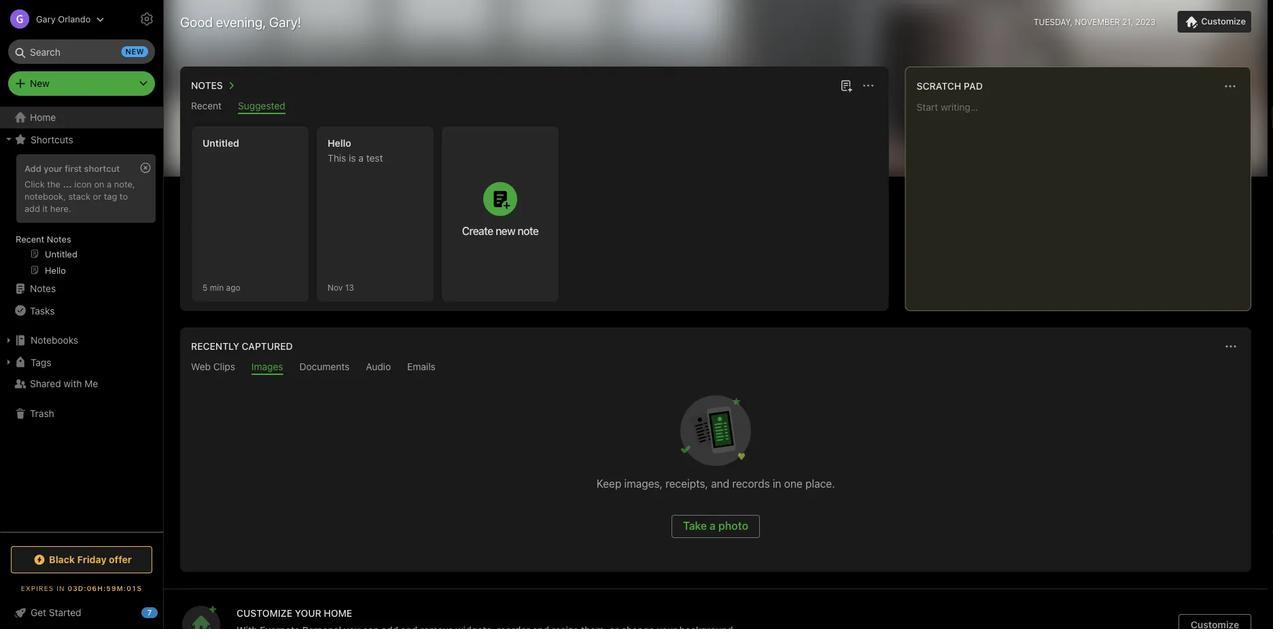 Task type: vqa. For each thing, say whether or not it's contained in the screenshot.
tab
no



Task type: describe. For each thing, give the bounding box(es) containing it.
icon
[[74, 179, 92, 189]]

create new note
[[462, 224, 539, 237]]

started
[[49, 608, 81, 619]]

tasks
[[30, 305, 55, 316]]

home link
[[0, 107, 163, 129]]

tags
[[31, 357, 51, 368]]

records
[[733, 478, 770, 491]]

or
[[93, 191, 101, 201]]

take a photo
[[683, 520, 749, 533]]

take a photo button
[[672, 515, 760, 539]]

untitled
[[203, 138, 239, 149]]

orlando
[[58, 14, 91, 24]]

keep
[[597, 478, 622, 491]]

add
[[24, 203, 40, 213]]

shortcuts button
[[0, 129, 163, 150]]

group inside tree
[[0, 150, 163, 284]]

emails tab
[[407, 361, 436, 375]]

create new note button
[[442, 126, 559, 302]]

good evening, gary!
[[180, 14, 301, 30]]

new
[[30, 78, 49, 89]]

click the ...
[[24, 179, 72, 189]]

black friday offer
[[49, 555, 132, 566]]

suggested tab
[[238, 100, 285, 114]]

new button
[[8, 71, 155, 96]]

click to collapse image
[[158, 605, 168, 621]]

stack
[[68, 191, 90, 201]]

21,
[[1123, 17, 1134, 27]]

friday
[[77, 555, 107, 566]]

tab list for notes
[[183, 100, 887, 114]]

notebook,
[[24, 191, 66, 201]]

scratch
[[917, 81, 962, 92]]

add your first shortcut
[[24, 163, 120, 173]]

more actions image
[[1223, 339, 1240, 355]]

get
[[31, 608, 46, 619]]

a inside hello this is a test
[[359, 153, 364, 164]]

1 vertical spatial notes
[[47, 234, 71, 244]]

this
[[328, 153, 346, 164]]

tree containing home
[[0, 107, 163, 532]]

get started
[[31, 608, 81, 619]]

Start writing… text field
[[917, 101, 1251, 300]]

recent for recent
[[191, 100, 222, 112]]

in
[[773, 478, 782, 491]]

evening,
[[216, 14, 266, 30]]

trash link
[[0, 403, 163, 425]]

recent tab
[[191, 100, 222, 114]]

images,
[[625, 478, 663, 491]]

Help and Learning task checklist field
[[0, 602, 163, 624]]

notebooks link
[[0, 330, 163, 352]]

customize
[[1202, 16, 1246, 26]]

tuesday, november 21, 2023
[[1034, 17, 1156, 27]]

icon on a note, notebook, stack or tag to add it here.
[[24, 179, 135, 213]]

black friday offer button
[[11, 547, 152, 574]]

first
[[65, 163, 82, 173]]

shared with me link
[[0, 373, 163, 395]]

gary orlando
[[36, 14, 91, 24]]

tasks button
[[0, 300, 163, 322]]

home
[[324, 608, 352, 619]]

one
[[785, 478, 803, 491]]

tuesday,
[[1034, 17, 1073, 27]]

shared with me
[[30, 378, 98, 390]]

create
[[462, 224, 493, 237]]

5
[[203, 283, 208, 292]]

photo
[[719, 520, 749, 533]]

notebooks
[[31, 335, 78, 346]]

recent for recent notes
[[16, 234, 44, 244]]

2 vertical spatial notes
[[30, 283, 56, 294]]

web
[[191, 361, 211, 373]]

click
[[24, 179, 45, 189]]

test
[[366, 153, 383, 164]]

more actions field for recently captured
[[1222, 337, 1241, 356]]

tab list for recently captured
[[183, 361, 1249, 375]]

add
[[24, 163, 41, 173]]



Task type: locate. For each thing, give the bounding box(es) containing it.
captured
[[242, 341, 293, 352]]

0 horizontal spatial more actions image
[[861, 78, 877, 94]]

is
[[349, 153, 356, 164]]

a right is
[[359, 153, 364, 164]]

hello
[[328, 138, 351, 149]]

13
[[345, 283, 354, 292]]

1 horizontal spatial new
[[496, 224, 515, 237]]

your
[[295, 608, 321, 619]]

1 horizontal spatial more actions image
[[1223, 78, 1239, 95]]

in
[[57, 585, 65, 593]]

2023
[[1136, 17, 1156, 27]]

a right "on"
[[107, 179, 112, 189]]

tab list containing web clips
[[183, 361, 1249, 375]]

Account field
[[0, 5, 104, 33]]

5 min ago
[[203, 283, 240, 292]]

web clips tab
[[191, 361, 235, 375]]

emails
[[407, 361, 436, 373]]

keep images, receipts, and records in one place.
[[597, 478, 835, 491]]

0 horizontal spatial a
[[107, 179, 112, 189]]

new inside search field
[[126, 47, 144, 56]]

images tab
[[252, 361, 283, 375]]

good
[[180, 14, 213, 30]]

min
[[210, 283, 224, 292]]

nov 13
[[328, 283, 354, 292]]

documents
[[300, 361, 350, 373]]

recent notes
[[16, 234, 71, 244]]

tab list containing recent
[[183, 100, 887, 114]]

1 vertical spatial tab list
[[183, 361, 1249, 375]]

new search field
[[18, 39, 148, 64]]

images
[[252, 361, 283, 373]]

tab list
[[183, 100, 887, 114], [183, 361, 1249, 375]]

customize button
[[1178, 11, 1252, 33]]

...
[[63, 179, 72, 189]]

nov
[[328, 283, 343, 292]]

ago
[[226, 283, 240, 292]]

receipts,
[[666, 478, 709, 491]]

customize
[[237, 608, 292, 619]]

audio tab
[[366, 361, 391, 375]]

a inside the icon on a note, notebook, stack or tag to add it here.
[[107, 179, 112, 189]]

suggested
[[238, 100, 285, 112]]

recently captured button
[[188, 339, 293, 355]]

notes down here. on the left of page
[[47, 234, 71, 244]]

scratch pad button
[[914, 78, 983, 95]]

offer
[[109, 555, 132, 566]]

group
[[0, 150, 163, 284]]

on
[[94, 179, 104, 189]]

0 vertical spatial recent
[[191, 100, 222, 112]]

november
[[1075, 17, 1121, 27]]

notes inside button
[[191, 80, 223, 91]]

me
[[85, 378, 98, 390]]

a right take at the right
[[710, 520, 716, 533]]

expires in 03d:06h:59m:01s
[[21, 585, 142, 593]]

0 vertical spatial tab list
[[183, 100, 887, 114]]

More actions field
[[859, 76, 878, 95], [1221, 77, 1240, 96], [1222, 337, 1241, 356]]

1 vertical spatial new
[[496, 224, 515, 237]]

0 vertical spatial notes
[[191, 80, 223, 91]]

more actions image
[[861, 78, 877, 94], [1223, 78, 1239, 95]]

expand notebooks image
[[3, 335, 14, 346]]

gary
[[36, 14, 56, 24]]

new
[[126, 47, 144, 56], [496, 224, 515, 237]]

notes up tasks
[[30, 283, 56, 294]]

tags button
[[0, 352, 163, 373]]

suggested tab panel
[[180, 114, 889, 311]]

and
[[711, 478, 730, 491]]

documents tab
[[300, 361, 350, 375]]

0 vertical spatial a
[[359, 153, 364, 164]]

web clips
[[191, 361, 235, 373]]

recent inside tree
[[16, 234, 44, 244]]

0 vertical spatial new
[[126, 47, 144, 56]]

place.
[[806, 478, 835, 491]]

scratch pad
[[917, 81, 983, 92]]

customize your home
[[237, 608, 352, 619]]

tag
[[104, 191, 117, 201]]

pad
[[964, 81, 983, 92]]

recent down add
[[16, 234, 44, 244]]

recent down notes button
[[191, 100, 222, 112]]

tree
[[0, 107, 163, 532]]

03d:06h:59m:01s
[[68, 585, 142, 593]]

here.
[[50, 203, 71, 213]]

group containing add your first shortcut
[[0, 150, 163, 284]]

hello this is a test
[[328, 138, 383, 164]]

the
[[47, 179, 60, 189]]

home
[[30, 112, 56, 123]]

settings image
[[139, 11, 155, 27]]

shortcut
[[84, 163, 120, 173]]

1 vertical spatial a
[[107, 179, 112, 189]]

audio
[[366, 361, 391, 373]]

notes up recent tab
[[191, 80, 223, 91]]

Search text field
[[18, 39, 146, 64]]

notes link
[[0, 278, 163, 300]]

2 tab list from the top
[[183, 361, 1249, 375]]

with
[[64, 378, 82, 390]]

to
[[120, 191, 128, 201]]

new down settings icon
[[126, 47, 144, 56]]

note
[[518, 224, 539, 237]]

notes
[[191, 80, 223, 91], [47, 234, 71, 244], [30, 283, 56, 294]]

black
[[49, 555, 75, 566]]

your
[[44, 163, 62, 173]]

take
[[683, 520, 707, 533]]

a inside 'button'
[[710, 520, 716, 533]]

expires
[[21, 585, 54, 593]]

clips
[[213, 361, 235, 373]]

new left note
[[496, 224, 515, 237]]

0 horizontal spatial recent
[[16, 234, 44, 244]]

2 horizontal spatial a
[[710, 520, 716, 533]]

shared
[[30, 378, 61, 390]]

trash
[[30, 408, 54, 420]]

a
[[359, 153, 364, 164], [107, 179, 112, 189], [710, 520, 716, 533]]

0 horizontal spatial new
[[126, 47, 144, 56]]

images tab panel
[[180, 375, 1252, 573]]

more actions field for scratch pad
[[1221, 77, 1240, 96]]

new inside button
[[496, 224, 515, 237]]

1 tab list from the top
[[183, 100, 887, 114]]

recently
[[191, 341, 239, 352]]

1 horizontal spatial a
[[359, 153, 364, 164]]

7
[[147, 609, 152, 618]]

it
[[42, 203, 48, 213]]

shortcuts
[[31, 134, 73, 145]]

recently captured
[[191, 341, 293, 352]]

1 vertical spatial recent
[[16, 234, 44, 244]]

expand tags image
[[3, 357, 14, 368]]

1 horizontal spatial recent
[[191, 100, 222, 112]]

2 vertical spatial a
[[710, 520, 716, 533]]



